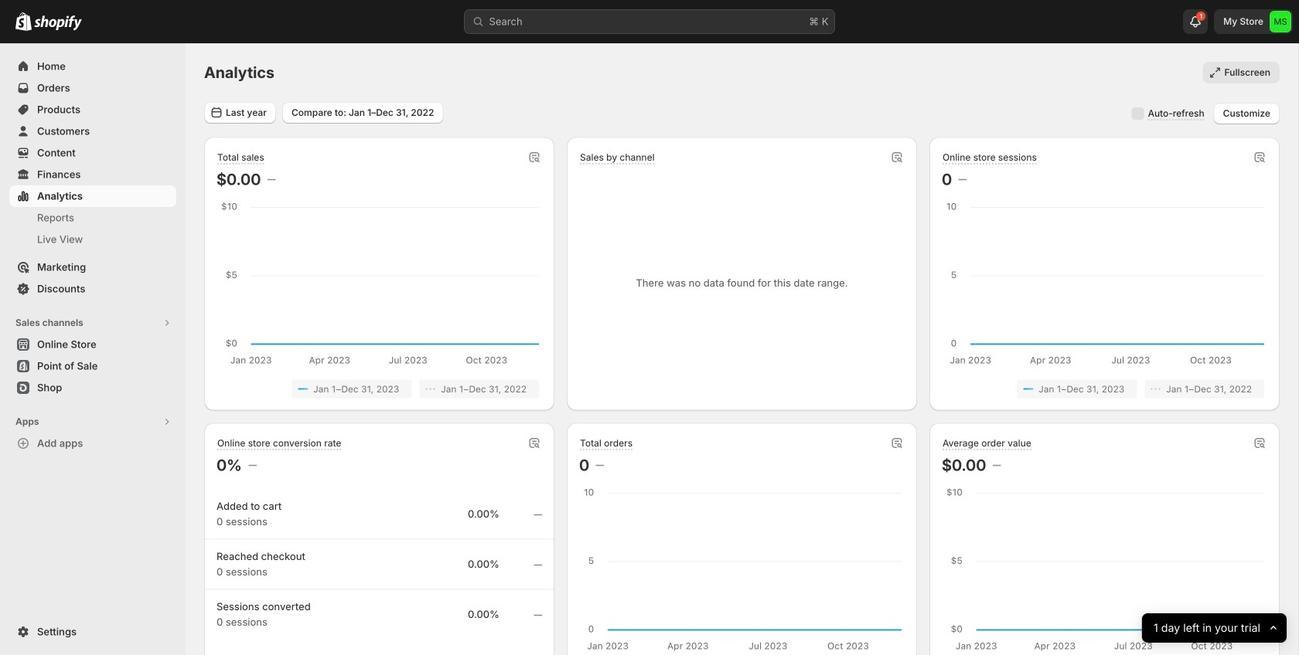 Task type: describe. For each thing, give the bounding box(es) containing it.
1 list from the left
[[220, 380, 539, 399]]

shopify image
[[15, 12, 32, 31]]

shopify image
[[34, 15, 82, 31]]

2 list from the left
[[945, 380, 1265, 399]]



Task type: locate. For each thing, give the bounding box(es) containing it.
my store image
[[1270, 11, 1292, 32]]

1 horizontal spatial list
[[945, 380, 1265, 399]]

0 horizontal spatial list
[[220, 380, 539, 399]]

list
[[220, 380, 539, 399], [945, 380, 1265, 399]]



Task type: vqa. For each thing, say whether or not it's contained in the screenshot.
Shopify image at the top of the page
yes



